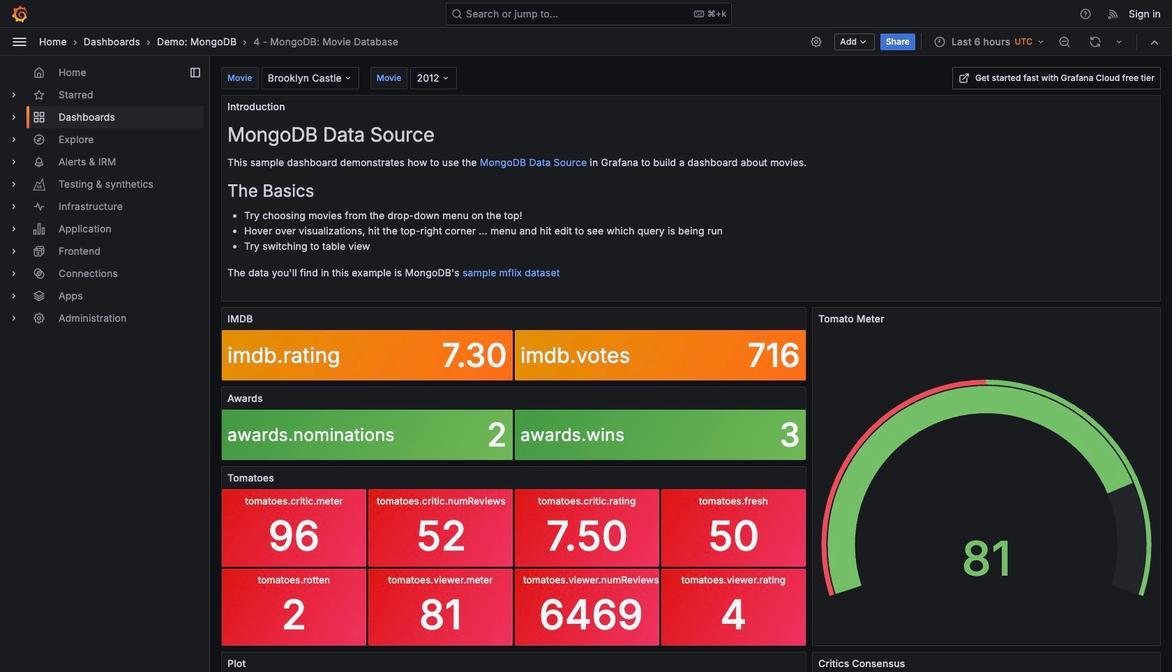 Task type: describe. For each thing, give the bounding box(es) containing it.
news image
[[1108, 7, 1120, 20]]

close menu image
[[11, 33, 28, 50]]

auto refresh turned off. choose refresh time interval image
[[1114, 36, 1125, 47]]

refresh dashboard image
[[1089, 35, 1102, 48]]

expand section apps image
[[8, 290, 20, 301]]

expand section dashboards image
[[8, 112, 20, 123]]

dashboard settings image
[[810, 35, 823, 48]]

navigation element
[[0, 56, 209, 341]]

expand section explore image
[[8, 134, 20, 145]]

grafana image
[[11, 5, 28, 22]]



Task type: locate. For each thing, give the bounding box(es) containing it.
expand section starred image
[[8, 89, 20, 100]]

expand section connections image
[[8, 268, 20, 279]]

undock menu image
[[190, 67, 201, 78]]

expand section frontend image
[[8, 246, 20, 257]]

expand section administration image
[[8, 313, 20, 324]]

expand section application image
[[8, 223, 20, 234]]

expand section testing & synthetics image
[[8, 179, 20, 190]]

help image
[[1080, 7, 1092, 20]]

expand section alerts & irm image
[[8, 156, 20, 167]]

zoom out time range image
[[1059, 35, 1071, 48]]

expand section infrastructure image
[[8, 201, 20, 212]]



Task type: vqa. For each thing, say whether or not it's contained in the screenshot.
Auto refresh turned off. Choose refresh time interval Image
yes



